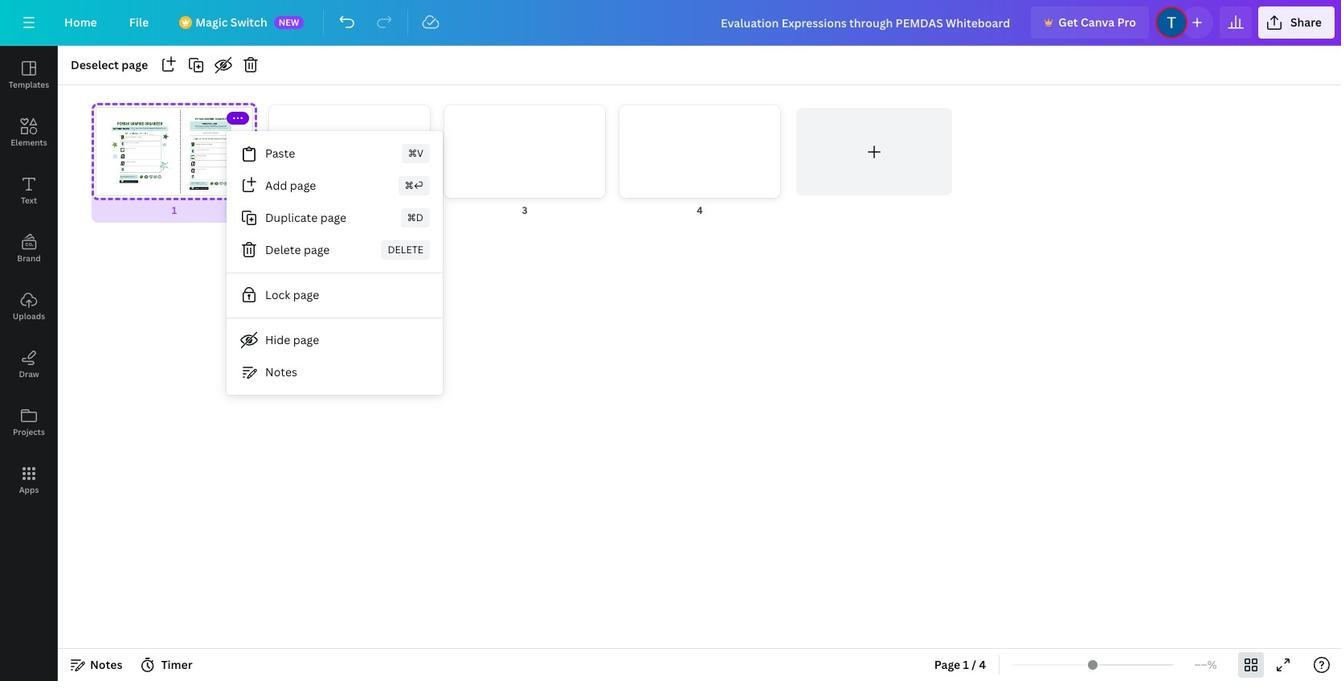 Task type: vqa. For each thing, say whether or not it's contained in the screenshot.
×(8+4)
yes



Task type: describe. For each thing, give the bounding box(es) containing it.
operations,
[[516, 230, 545, 237]]

side panel tab list
[[0, 46, 58, 509]]

grouped.
[[481, 276, 504, 284]]

0 horizontal spatial notes button
[[64, 652, 129, 678]]

templates
[[9, 79, 49, 90]]

0 vertical spatial 4
[[697, 203, 703, 217]]

0 vertical spatial pemdas graphic organizer
[[826, 161, 1013, 180]]

on
[[615, 223, 622, 230]]

/
[[972, 657, 977, 672]]

page
[[935, 657, 961, 672]]

text button
[[0, 162, 58, 220]]

page for add page
[[290, 178, 316, 193]]

your
[[623, 223, 635, 230]]

e
[[385, 309, 396, 333]]

main menu bar
[[0, 0, 1342, 46]]

multiply
[[422, 345, 443, 352]]

get
[[1059, 14, 1079, 30]]

timer
[[161, 657, 193, 672]]

now,
[[408, 345, 421, 352]]

sentence
[[604, 230, 628, 237]]

file
[[129, 14, 149, 30]]

challenge
[[910, 193, 957, 205]]

0 vertical spatial notes button
[[227, 356, 443, 388]]

independent practice
[[332, 224, 431, 236]]

3²
[[494, 249, 506, 266]]

draw button
[[0, 335, 58, 393]]

3
[[522, 203, 528, 217]]

hide
[[265, 332, 291, 347]]

1 horizontal spatial notes
[[265, 364, 297, 380]]

file button
[[116, 6, 162, 39]]

⌘d
[[408, 211, 424, 224]]

deselect page
[[71, 57, 148, 72]]

are
[[471, 276, 479, 284]]

6
[[432, 249, 440, 266]]

elements button
[[0, 104, 58, 162]]

1 vertical spatial notes
[[90, 657, 123, 672]]

home
[[64, 14, 97, 30]]

Design title text field
[[708, 6, 1025, 39]]

page for deselect page
[[122, 57, 148, 72]]

duplicate page
[[265, 210, 347, 225]]

organizer,
[[510, 223, 536, 230]]

given
[[571, 223, 585, 230]]

the right mind
[[484, 230, 492, 237]]

templates button
[[0, 46, 58, 104]]

brand
[[17, 252, 41, 264]]

you
[[418, 311, 427, 318]]

switch
[[231, 14, 267, 30]]

––% button
[[1180, 652, 1233, 678]]

timer button
[[135, 652, 199, 678]]

the left number on the left
[[572, 230, 581, 237]]

page for lock page
[[293, 287, 319, 302]]

4 inside page 1 / 4 button
[[980, 657, 987, 672]]

apps
[[19, 484, 39, 495]]

pro
[[1118, 14, 1137, 30]]

using
[[441, 223, 455, 230]]

⌘v
[[408, 146, 424, 160]]

graphic
[[489, 223, 509, 230]]

pemdas inside the using the pemdas graphic organizer, evaluate the given expression on your own. keeping in mind the order of operations, complete the number sentence below.
[[467, 223, 488, 230]]

deselect page button
[[64, 52, 154, 78]]

page for duplicate page
[[321, 210, 347, 225]]

0 horizontal spatial 1
[[172, 203, 177, 217]]

0 horizontal spatial organizer
[[524, 186, 630, 214]]

hide page
[[265, 332, 319, 347]]

divide!
[[451, 345, 468, 352]]

deselect
[[71, 57, 119, 72]]

lock page button
[[227, 279, 443, 311]]

page 1 / 4 button
[[928, 652, 993, 678]]

of
[[509, 230, 514, 237]]

paste
[[265, 146, 295, 161]]

start with numbers that are grouped.
[[408, 276, 504, 284]]

home link
[[51, 6, 110, 39]]

keeping
[[441, 230, 462, 237]]

any
[[446, 311, 456, 318]]

text
[[21, 195, 37, 206]]

numbers
[[434, 276, 458, 284]]

get canva pro
[[1059, 14, 1137, 30]]



Task type: locate. For each thing, give the bounding box(es) containing it.
page left the 2 on the left of page
[[321, 210, 347, 225]]

page right delete
[[304, 242, 330, 257]]

2 vertical spatial pemdas
[[467, 223, 488, 230]]

elements
[[11, 137, 47, 148]]

1 vertical spatial 1
[[964, 657, 970, 672]]

1 horizontal spatial pemdas graphic organizer
[[826, 161, 1013, 180]]

2 horizontal spatial pemdas
[[826, 161, 876, 180]]

1 vertical spatial pemdas
[[358, 186, 431, 214]]

add
[[265, 178, 287, 193]]

notes left timer button
[[90, 657, 123, 672]]

1 inside button
[[964, 657, 970, 672]]

28 − 6 ×(8+4) ÷ 3²
[[405, 249, 506, 266]]

notes
[[265, 364, 297, 380], [90, 657, 123, 672]]

start
[[408, 276, 421, 284]]

page for delete page
[[304, 242, 330, 257]]

new
[[279, 16, 299, 28]]

graphic
[[880, 161, 936, 180], [437, 186, 518, 214]]

organizer up given
[[524, 186, 630, 214]]

pemdas graphic organizer up friendly challenge
[[826, 161, 1013, 180]]

0 vertical spatial organizer
[[940, 161, 1013, 180]]

1 horizontal spatial 1
[[964, 657, 970, 672]]

share button
[[1259, 6, 1336, 39]]

in
[[463, 230, 468, 237]]

graphic up mind
[[437, 186, 518, 214]]

friendly
[[867, 193, 907, 205]]

page right hide
[[293, 332, 319, 347]]

0 horizontal spatial 4
[[697, 203, 703, 217]]

page
[[122, 57, 148, 72], [290, 178, 316, 193], [321, 210, 347, 225], [304, 242, 330, 257], [293, 287, 319, 302], [293, 332, 319, 347]]

number
[[582, 230, 603, 237]]

friendly challenge
[[867, 193, 957, 205]]

notes button
[[227, 356, 443, 388], [64, 652, 129, 678]]

graphic up friendly challenge
[[880, 161, 936, 180]]

−
[[422, 249, 429, 266]]

pemdas up 'friendly'
[[826, 161, 876, 180]]

delete
[[388, 243, 424, 256]]

pemdas graphic organizer up graphic
[[358, 186, 630, 214]]

canva
[[1081, 14, 1115, 30]]

notes button left timer button
[[64, 652, 129, 678]]

pemdas up independent practice
[[358, 186, 431, 214]]

28
[[405, 249, 420, 266]]

1 vertical spatial organizer
[[524, 186, 630, 214]]

with
[[422, 276, 433, 284]]

1 vertical spatial graphic
[[437, 186, 518, 214]]

own.
[[636, 223, 648, 230]]

page inside 'button'
[[293, 287, 319, 302]]

0 vertical spatial 1
[[172, 203, 177, 217]]

projects button
[[0, 393, 58, 451]]

0 horizontal spatial pemdas graphic organizer
[[358, 186, 630, 214]]

notes button down hide page
[[227, 356, 443, 388]]

0 horizontal spatial notes
[[90, 657, 123, 672]]

1 vertical spatial pemdas graphic organizer
[[358, 186, 630, 214]]

the right 'using'
[[457, 223, 465, 230]]

page right deselect
[[122, 57, 148, 72]]

notice
[[429, 311, 445, 318]]

delete page
[[265, 242, 330, 257]]

⌘⏎
[[405, 178, 424, 192]]

hide page button
[[227, 324, 443, 356]]

brand button
[[0, 220, 58, 277]]

÷
[[484, 249, 492, 266]]

below.
[[629, 230, 646, 237]]

mind
[[469, 230, 482, 237]]

apps button
[[0, 451, 58, 509]]

1 vertical spatial notes button
[[64, 652, 129, 678]]

uploads button
[[0, 277, 58, 335]]

pemdas
[[826, 161, 876, 180], [358, 186, 431, 214], [467, 223, 488, 230]]

page right lock
[[293, 287, 319, 302]]

get canva pro button
[[1032, 6, 1150, 39]]

complete
[[546, 230, 571, 237]]

1 horizontal spatial pemdas
[[467, 223, 488, 230]]

––%
[[1195, 657, 1218, 672]]

0 horizontal spatial graphic
[[437, 186, 518, 214]]

pemdas left graphic
[[467, 223, 488, 230]]

expression
[[586, 223, 614, 230]]

add page
[[265, 178, 316, 193]]

1 horizontal spatial notes button
[[227, 356, 443, 388]]

0 vertical spatial graphic
[[880, 161, 936, 180]]

that
[[459, 276, 470, 284]]

the left given
[[561, 223, 569, 230]]

0 horizontal spatial pemdas
[[358, 186, 431, 214]]

lock page
[[265, 287, 319, 302]]

page 1 / 4
[[935, 657, 987, 672]]

evaluate
[[537, 223, 559, 230]]

1 vertical spatial 4
[[980, 657, 987, 672]]

magic
[[196, 14, 228, 30]]

organizer up challenge
[[940, 161, 1013, 180]]

the
[[457, 223, 465, 230], [561, 223, 569, 230], [484, 230, 492, 237], [572, 230, 581, 237]]

1 horizontal spatial 4
[[980, 657, 987, 672]]

page for hide page
[[293, 332, 319, 347]]

1 horizontal spatial graphic
[[880, 161, 936, 180]]

uploads
[[13, 310, 45, 322]]

pemdas graphic organizer
[[826, 161, 1013, 180], [358, 186, 630, 214]]

lock
[[265, 287, 291, 302]]

now, multiply or divide!
[[408, 345, 468, 352]]

magic switch
[[196, 14, 267, 30]]

practice
[[391, 224, 431, 236]]

order
[[494, 230, 508, 237]]

organizer
[[940, 161, 1013, 180], [524, 186, 630, 214]]

did
[[408, 311, 417, 318]]

exponents?
[[457, 311, 487, 318]]

projects
[[13, 426, 45, 437]]

notes down hide
[[265, 364, 297, 380]]

1
[[172, 203, 177, 217], [964, 657, 970, 672]]

delete
[[265, 242, 301, 257]]

×(8+4)
[[443, 249, 482, 266]]

did you notice any exponents?
[[408, 311, 487, 318]]

page right 'add'
[[290, 178, 316, 193]]

2
[[347, 203, 352, 217]]

share
[[1291, 14, 1323, 30]]

1 horizontal spatial organizer
[[940, 161, 1013, 180]]

4
[[697, 203, 703, 217], [980, 657, 987, 672]]

0 vertical spatial pemdas
[[826, 161, 876, 180]]

using the pemdas graphic organizer, evaluate the given expression on your own. keeping in mind the order of operations, complete the number sentence below.
[[441, 223, 648, 237]]

independent
[[332, 224, 389, 236]]

0 vertical spatial notes
[[265, 364, 297, 380]]



